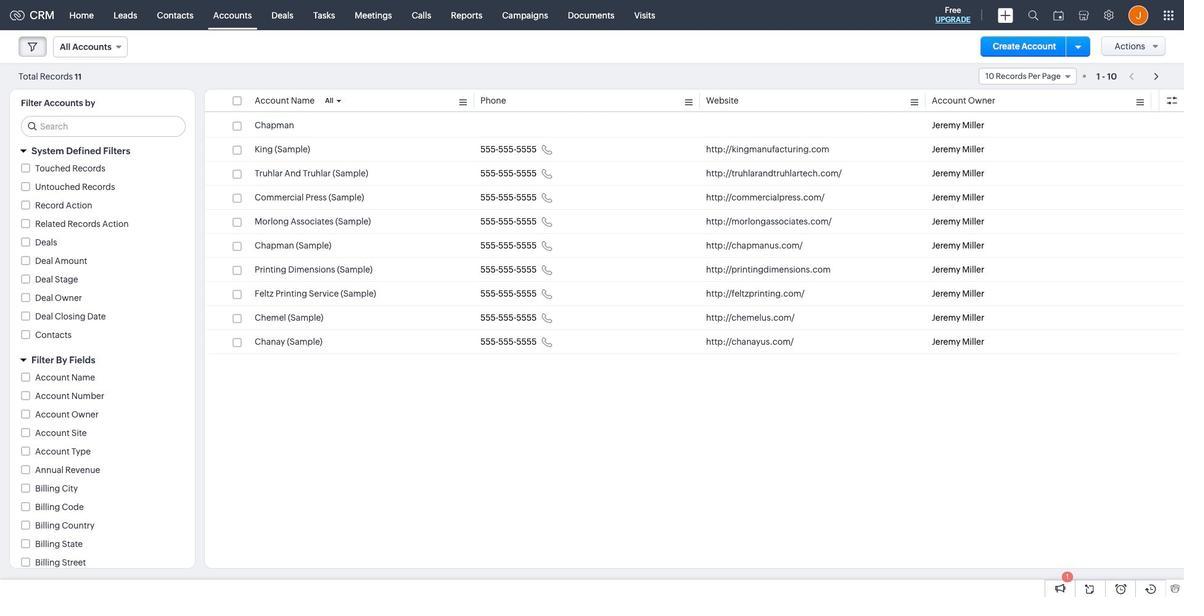 Task type: vqa. For each thing, say whether or not it's contained in the screenshot.
Profile 'element'
yes



Task type: locate. For each thing, give the bounding box(es) containing it.
row group
[[205, 114, 1184, 354]]

create menu image
[[998, 8, 1014, 23]]

None field
[[53, 36, 128, 57], [979, 68, 1077, 85], [53, 36, 128, 57], [979, 68, 1077, 85]]

calendar image
[[1054, 10, 1064, 20]]

search image
[[1028, 10, 1039, 20]]

search element
[[1021, 0, 1046, 30]]

profile element
[[1122, 0, 1156, 30]]



Task type: describe. For each thing, give the bounding box(es) containing it.
create menu element
[[991, 0, 1021, 30]]

Search text field
[[22, 117, 185, 136]]

logo image
[[10, 10, 25, 20]]

profile image
[[1129, 5, 1149, 25]]



